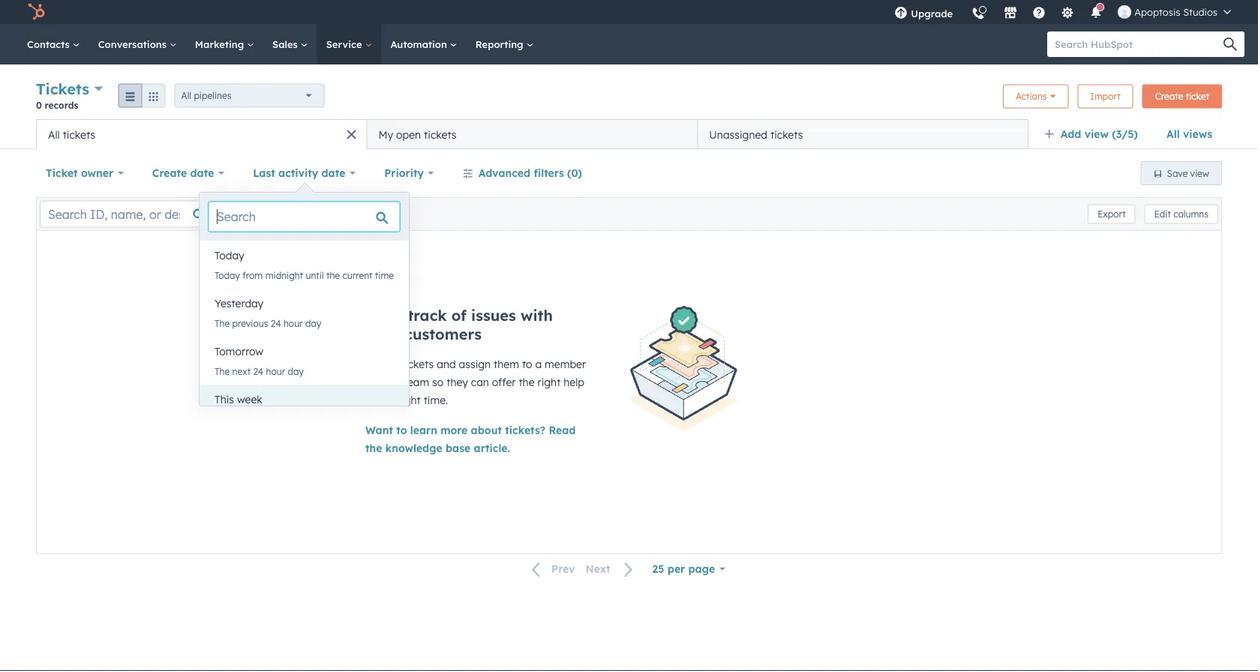 Task type: locate. For each thing, give the bounding box(es) containing it.
team
[[403, 376, 429, 389]]

all pipelines
[[181, 90, 231, 101]]

the for yesterday
[[215, 318, 230, 329]]

edit
[[1154, 209, 1171, 220]]

0 horizontal spatial view
[[1085, 128, 1109, 141]]

your inside the keep track of issues with your customers
[[365, 325, 400, 344]]

hour right next
[[266, 366, 285, 377]]

can
[[471, 376, 489, 389]]

0
[[36, 99, 42, 111]]

0 horizontal spatial 24
[[253, 366, 264, 377]]

2 horizontal spatial create
[[1155, 91, 1183, 102]]

hour up the tomorrow button
[[284, 318, 303, 329]]

24 inside yesterday the previous 24 hour day
[[271, 318, 281, 329]]

1 vertical spatial the
[[215, 366, 230, 377]]

view right add
[[1085, 128, 1109, 141]]

unassigned tickets button
[[698, 119, 1028, 149]]

day inside yesterday the previous 24 hour day
[[305, 318, 321, 329]]

day for tomorrow
[[288, 366, 304, 377]]

filters
[[534, 167, 564, 180]]

tomorrow button
[[200, 337, 409, 367]]

1 vertical spatial your
[[378, 376, 401, 389]]

from
[[243, 270, 263, 281]]

tickets
[[36, 80, 89, 98]]

24
[[271, 318, 281, 329], [253, 366, 264, 377]]

to up knowledge
[[396, 424, 407, 437]]

my
[[378, 128, 393, 141]]

the inside tomorrow the next 24 hour day
[[215, 366, 230, 377]]

actions
[[1016, 91, 1047, 102]]

view inside save view button
[[1190, 168, 1209, 179]]

all inside button
[[48, 128, 60, 141]]

settings link
[[1052, 0, 1084, 24]]

automation link
[[381, 24, 466, 65]]

1 vertical spatial view
[[1190, 168, 1209, 179]]

24 right previous
[[271, 318, 281, 329]]

current
[[342, 270, 373, 281]]

the down the yesterday
[[215, 318, 230, 329]]

create tickets and assign them to a member of your team so they can offer the right help at the right time.
[[365, 358, 586, 407]]

0 records
[[36, 99, 78, 111]]

time.
[[424, 394, 448, 407]]

to
[[522, 358, 532, 371], [396, 424, 407, 437]]

0 horizontal spatial date
[[190, 167, 214, 180]]

group inside tickets banner
[[118, 84, 165, 108]]

the inside today today from midnight until the current time
[[326, 270, 340, 281]]

tickets down records
[[63, 128, 95, 141]]

add view (3/5) button
[[1034, 119, 1157, 149]]

0 vertical spatial create
[[1155, 91, 1183, 102]]

the right at
[[379, 394, 395, 407]]

actions button
[[1003, 84, 1069, 108]]

1 the from the top
[[215, 318, 230, 329]]

1 horizontal spatial date
[[322, 167, 345, 180]]

to inside create tickets and assign them to a member of your team so they can offer the right help at the right time.
[[522, 358, 532, 371]]

midnight
[[265, 270, 303, 281]]

0 vertical spatial right
[[538, 376, 561, 389]]

day inside tomorrow the next 24 hour day
[[288, 366, 304, 377]]

next
[[586, 563, 610, 576]]

create for create tickets and assign them to a member of your team so they can offer the right help at the right time.
[[365, 358, 398, 371]]

view inside add view (3/5) popup button
[[1085, 128, 1109, 141]]

0 vertical spatial to
[[522, 358, 532, 371]]

this week button
[[200, 385, 409, 415]]

right down a
[[538, 376, 561, 389]]

hour inside tomorrow the next 24 hour day
[[266, 366, 285, 377]]

tickets inside all tickets button
[[63, 128, 95, 141]]

0 horizontal spatial create
[[152, 167, 187, 180]]

hour for tomorrow
[[266, 366, 285, 377]]

(3/5)
[[1112, 128, 1138, 141]]

your left team
[[378, 376, 401, 389]]

1 horizontal spatial of
[[451, 306, 467, 325]]

your left track
[[365, 325, 400, 344]]

0 horizontal spatial right
[[398, 394, 421, 407]]

help button
[[1027, 0, 1052, 24]]

today button
[[200, 241, 409, 271]]

hubspot image
[[27, 3, 45, 21]]

tickets inside my open tickets button
[[424, 128, 457, 141]]

issues
[[471, 306, 516, 325]]

create inside create tickets and assign them to a member of your team so they can offer the right help at the right time.
[[365, 358, 398, 371]]

track
[[408, 306, 447, 325]]

today left 'from'
[[215, 270, 240, 281]]

0 vertical spatial day
[[305, 318, 321, 329]]

0 horizontal spatial to
[[396, 424, 407, 437]]

ticket
[[1186, 91, 1209, 102]]

0 vertical spatial the
[[215, 318, 230, 329]]

sales link
[[263, 24, 317, 65]]

of
[[451, 306, 467, 325], [365, 376, 376, 389]]

add view (3/5)
[[1061, 128, 1138, 141]]

list box
[[200, 241, 409, 433]]

save view
[[1167, 168, 1209, 179]]

service link
[[317, 24, 381, 65]]

create inside popup button
[[152, 167, 187, 180]]

the right 'offer'
[[519, 376, 535, 389]]

them
[[494, 358, 519, 371]]

last activity date button
[[243, 158, 365, 188]]

prev
[[551, 563, 575, 576]]

2 vertical spatial create
[[365, 358, 398, 371]]

your inside create tickets and assign them to a member of your team so they can offer the right help at the right time.
[[378, 376, 401, 389]]

group
[[118, 84, 165, 108]]

tickets inside create tickets and assign them to a member of your team so they can offer the right help at the right time.
[[401, 358, 434, 371]]

24 for tomorrow
[[253, 366, 264, 377]]

hour for yesterday
[[284, 318, 303, 329]]

24 inside tomorrow the next 24 hour day
[[253, 366, 264, 377]]

create for create ticket
[[1155, 91, 1183, 102]]

1 horizontal spatial view
[[1190, 168, 1209, 179]]

last
[[253, 167, 275, 180]]

contacts
[[27, 38, 73, 50]]

the down want
[[365, 442, 382, 455]]

all tickets button
[[36, 119, 367, 149]]

tickets right the unassigned
[[770, 128, 803, 141]]

next button
[[580, 560, 643, 580]]

1 vertical spatial to
[[396, 424, 407, 437]]

reporting link
[[466, 24, 543, 65]]

1 horizontal spatial create
[[365, 358, 398, 371]]

conversations
[[98, 38, 169, 50]]

tickets
[[63, 128, 95, 141], [424, 128, 457, 141], [770, 128, 803, 141], [401, 358, 434, 371]]

article.
[[474, 442, 510, 455]]

0 vertical spatial today
[[215, 249, 244, 262]]

create inside button
[[1155, 91, 1183, 102]]

menu containing apoptosis studios
[[885, 0, 1240, 30]]

view for add
[[1085, 128, 1109, 141]]

0 horizontal spatial day
[[288, 366, 304, 377]]

0 horizontal spatial all
[[48, 128, 60, 141]]

24 right next
[[253, 366, 264, 377]]

marketing link
[[186, 24, 263, 65]]

1 horizontal spatial day
[[305, 318, 321, 329]]

today
[[215, 249, 244, 262], [215, 270, 240, 281]]

menu
[[885, 0, 1240, 30]]

the left next
[[215, 366, 230, 377]]

all left views
[[1167, 128, 1180, 141]]

0 vertical spatial your
[[365, 325, 400, 344]]

1 horizontal spatial right
[[538, 376, 561, 389]]

the inside yesterday the previous 24 hour day
[[215, 318, 230, 329]]

conversations link
[[89, 24, 186, 65]]

hour inside yesterday the previous 24 hour day
[[284, 318, 303, 329]]

25 per page button
[[643, 554, 735, 584]]

1 vertical spatial day
[[288, 366, 304, 377]]

right
[[538, 376, 561, 389], [398, 394, 421, 407]]

1 vertical spatial hour
[[266, 366, 285, 377]]

date
[[190, 167, 214, 180], [322, 167, 345, 180]]

1 horizontal spatial all
[[181, 90, 191, 101]]

today up 'from'
[[215, 249, 244, 262]]

apoptosis studios
[[1135, 6, 1218, 18]]

tickets button
[[36, 78, 103, 100]]

all down 0 records
[[48, 128, 60, 141]]

create ticket button
[[1142, 84, 1222, 108]]

hubspot link
[[18, 3, 56, 21]]

all left pipelines
[[181, 90, 191, 101]]

of up at
[[365, 376, 376, 389]]

marketing
[[195, 38, 247, 50]]

0 horizontal spatial of
[[365, 376, 376, 389]]

2 the from the top
[[215, 366, 230, 377]]

1 horizontal spatial to
[[522, 358, 532, 371]]

want
[[365, 424, 393, 437]]

of right track
[[451, 306, 467, 325]]

hour
[[284, 318, 303, 329], [266, 366, 285, 377]]

sales
[[272, 38, 301, 50]]

1 vertical spatial create
[[152, 167, 187, 180]]

Search search field
[[209, 202, 400, 232]]

columns
[[1174, 209, 1209, 220]]

to inside the "want to learn more about tickets? read the knowledge base article."
[[396, 424, 407, 437]]

create left ticket
[[1155, 91, 1183, 102]]

2 horizontal spatial all
[[1167, 128, 1180, 141]]

to left a
[[522, 358, 532, 371]]

create up at
[[365, 358, 398, 371]]

day up the tomorrow button
[[305, 318, 321, 329]]

ticket owner button
[[36, 158, 133, 188]]

pipelines
[[194, 90, 231, 101]]

1 vertical spatial of
[[365, 376, 376, 389]]

the inside the "want to learn more about tickets? read the knowledge base article."
[[365, 442, 382, 455]]

tickets up team
[[401, 358, 434, 371]]

0 vertical spatial view
[[1085, 128, 1109, 141]]

the for tomorrow
[[215, 366, 230, 377]]

search image
[[1224, 38, 1237, 51]]

advanced filters (0) button
[[453, 158, 592, 188]]

view right save
[[1190, 168, 1209, 179]]

all
[[181, 90, 191, 101], [1167, 128, 1180, 141], [48, 128, 60, 141]]

of inside the keep track of issues with your customers
[[451, 306, 467, 325]]

right down team
[[398, 394, 421, 407]]

my open tickets button
[[367, 119, 698, 149]]

all inside popup button
[[181, 90, 191, 101]]

date down all tickets button
[[190, 167, 214, 180]]

create down all tickets button
[[152, 167, 187, 180]]

1 vertical spatial 24
[[253, 366, 264, 377]]

24 for yesterday
[[271, 318, 281, 329]]

all for all tickets
[[48, 128, 60, 141]]

1 horizontal spatial 24
[[271, 318, 281, 329]]

the right until
[[326, 270, 340, 281]]

all pipelines button
[[174, 84, 325, 108]]

read
[[549, 424, 576, 437]]

date right activity
[[322, 167, 345, 180]]

tickets inside unassigned tickets button
[[770, 128, 803, 141]]

tickets for unassigned tickets
[[770, 128, 803, 141]]

day up this week button
[[288, 366, 304, 377]]

day for yesterday
[[305, 318, 321, 329]]

1 vertical spatial today
[[215, 270, 240, 281]]

0 vertical spatial of
[[451, 306, 467, 325]]

Search HubSpot search field
[[1047, 32, 1231, 57]]

0 vertical spatial 24
[[271, 318, 281, 329]]

0 vertical spatial hour
[[284, 318, 303, 329]]

tomorrow
[[215, 345, 263, 358]]

tickets right "open"
[[424, 128, 457, 141]]

day
[[305, 318, 321, 329], [288, 366, 304, 377]]



Task type: vqa. For each thing, say whether or not it's contained in the screenshot.
forms,
no



Task type: describe. For each thing, give the bounding box(es) containing it.
unassigned
[[709, 128, 768, 141]]

activity
[[278, 167, 318, 180]]

upgrade image
[[894, 7, 908, 20]]

search button
[[1216, 32, 1245, 57]]

customers
[[404, 325, 482, 344]]

Search ID, name, or description search field
[[40, 201, 217, 228]]

tickets for create tickets and assign them to a member of your team so they can offer the right help at the right time.
[[401, 358, 434, 371]]

priority button
[[374, 158, 444, 188]]

views
[[1183, 128, 1212, 141]]

all views link
[[1157, 119, 1222, 149]]

this week
[[215, 393, 262, 406]]

so
[[432, 376, 444, 389]]

assign
[[459, 358, 491, 371]]

export button
[[1088, 204, 1136, 224]]

tickets banner
[[36, 78, 1222, 119]]

all views
[[1167, 128, 1212, 141]]

25 per page
[[652, 563, 715, 576]]

automation
[[390, 38, 450, 50]]

marketplaces button
[[995, 0, 1027, 24]]

and
[[437, 358, 456, 371]]

prev button
[[523, 560, 580, 580]]

keep
[[365, 306, 403, 325]]

apoptosis
[[1135, 6, 1181, 18]]

priority
[[384, 167, 424, 180]]

member
[[545, 358, 586, 371]]

all for all views
[[1167, 128, 1180, 141]]

25
[[652, 563, 664, 576]]

marketplaces image
[[1004, 7, 1018, 20]]

yesterday the previous 24 hour day
[[215, 297, 321, 329]]

notifications image
[[1090, 7, 1103, 20]]

all tickets
[[48, 128, 95, 141]]

want to learn more about tickets? read the knowledge base article.
[[365, 424, 576, 455]]

week
[[237, 393, 262, 406]]

tomorrow the next 24 hour day
[[215, 345, 304, 377]]

studios
[[1183, 6, 1218, 18]]

with
[[521, 306, 553, 325]]

calling icon image
[[972, 8, 985, 21]]

per
[[668, 563, 685, 576]]

they
[[447, 376, 468, 389]]

settings image
[[1061, 7, 1075, 20]]

yesterday button
[[200, 289, 409, 319]]

unassigned tickets
[[709, 128, 803, 141]]

notifications button
[[1084, 0, 1109, 24]]

help
[[564, 376, 584, 389]]

next
[[232, 366, 251, 377]]

1 date from the left
[[190, 167, 214, 180]]

until
[[306, 270, 324, 281]]

yesterday
[[215, 297, 264, 310]]

last activity date
[[253, 167, 345, 180]]

reporting
[[475, 38, 526, 50]]

today today from midnight until the current time
[[215, 249, 394, 281]]

time
[[375, 270, 394, 281]]

all for all pipelines
[[181, 90, 191, 101]]

offer
[[492, 376, 516, 389]]

1 vertical spatial right
[[398, 394, 421, 407]]

help image
[[1033, 7, 1046, 20]]

list box containing today
[[200, 241, 409, 433]]

records
[[45, 99, 78, 111]]

tickets for all tickets
[[63, 128, 95, 141]]

add
[[1061, 128, 1081, 141]]

upgrade
[[911, 7, 953, 20]]

tara schultz image
[[1118, 5, 1132, 19]]

tickets?
[[505, 424, 546, 437]]

a
[[535, 358, 542, 371]]

owner
[[81, 167, 113, 180]]

import
[[1091, 91, 1121, 102]]

2 date from the left
[[322, 167, 345, 180]]

previous
[[232, 318, 268, 329]]

keep track of issues with your customers
[[365, 306, 553, 344]]

1 today from the top
[[215, 249, 244, 262]]

import button
[[1078, 84, 1133, 108]]

of inside create tickets and assign them to a member of your team so they can offer the right help at the right time.
[[365, 376, 376, 389]]

want to learn more about tickets? read the knowledge base article. link
[[365, 424, 576, 455]]

create for create date
[[152, 167, 187, 180]]

more
[[441, 424, 468, 437]]

create ticket
[[1155, 91, 1209, 102]]

knowledge
[[385, 442, 442, 455]]

this
[[215, 393, 234, 406]]

export
[[1098, 209, 1126, 220]]

advanced
[[478, 167, 531, 180]]

calling icon button
[[966, 2, 991, 24]]

edit columns
[[1154, 209, 1209, 220]]

pagination navigation
[[523, 560, 643, 580]]

view for save
[[1190, 168, 1209, 179]]

create date
[[152, 167, 214, 180]]

ticket owner
[[46, 167, 113, 180]]

page
[[688, 563, 715, 576]]

advanced filters (0)
[[478, 167, 582, 180]]

at
[[365, 394, 376, 407]]

apoptosis studios button
[[1109, 0, 1240, 24]]

2 today from the top
[[215, 270, 240, 281]]



